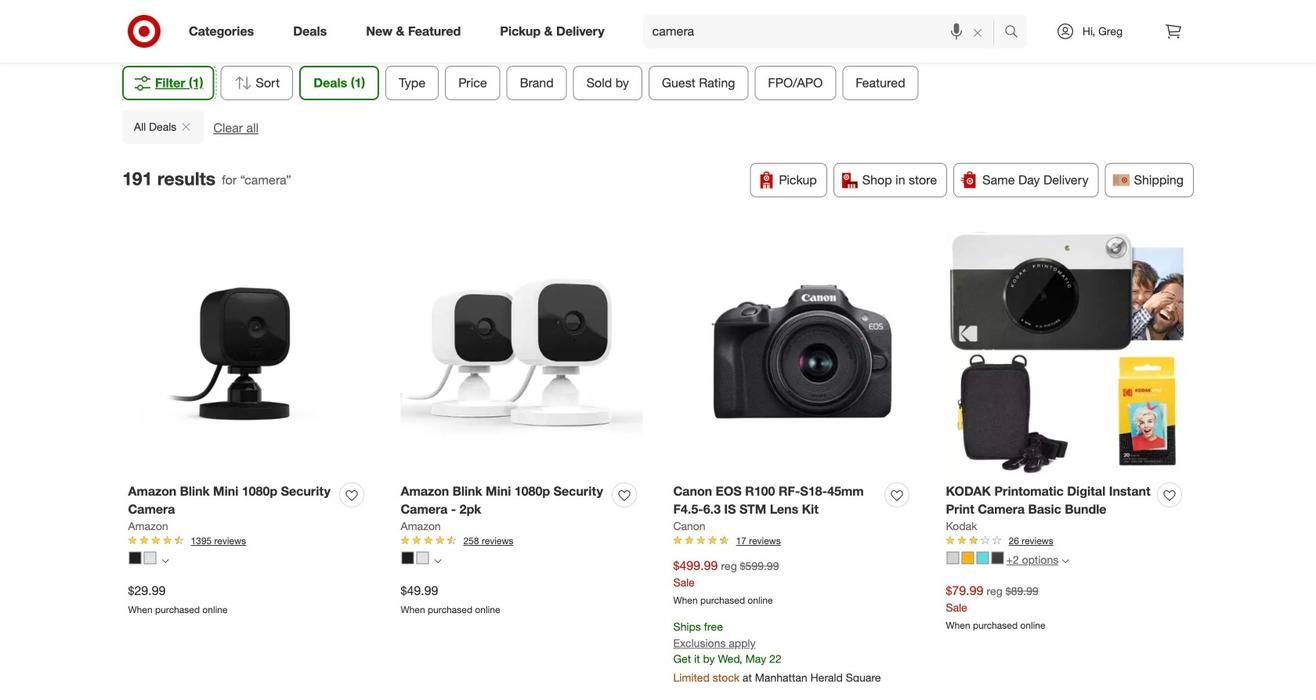 Task type: locate. For each thing, give the bounding box(es) containing it.
white image for black image
[[144, 552, 156, 565]]

1 white image from the left
[[144, 552, 156, 565]]

2 all colors element from the left
[[435, 556, 442, 565]]

all colors element
[[162, 556, 169, 565], [435, 556, 442, 565]]

all colors element right black icon
[[435, 556, 442, 565]]

0 horizontal spatial white image
[[144, 552, 156, 565]]

white image right black image
[[144, 552, 156, 565]]

all colors image
[[435, 558, 442, 565]]

1 horizontal spatial all colors element
[[435, 556, 442, 565]]

white image right black icon
[[417, 552, 429, 565]]

2 white image from the left
[[417, 552, 429, 565]]

0 horizontal spatial all colors element
[[162, 556, 169, 565]]

canon eos r100 rf-s18-45mm f4.5-6.3 is stm lens kit image
[[674, 232, 916, 474], [674, 232, 916, 474]]

amazon blink mini 1080p security camera - 2pk image
[[401, 232, 643, 474], [401, 232, 643, 474]]

white image
[[144, 552, 156, 565], [417, 552, 429, 565]]

amazon blink mini 1080p security camera image
[[128, 232, 370, 474], [128, 232, 370, 474]]

all colors element right black image
[[162, 556, 169, 565]]

kodak printomatic digital instant print camera basic bundle image
[[946, 232, 1189, 474], [946, 232, 1189, 474]]

1 horizontal spatial white image
[[417, 552, 429, 565]]

black image
[[402, 552, 414, 565]]

1 all colors element from the left
[[162, 556, 169, 565]]



Task type: vqa. For each thing, say whether or not it's contained in the screenshot.
Wondershop™ associated with 2pk Snowflake Christmas Hand Towel Set Light Gray - Wondershop™
no



Task type: describe. For each thing, give the bounding box(es) containing it.
white image for black icon
[[417, 552, 429, 565]]

all colors image
[[162, 558, 169, 565]]

all colors element for black image
[[162, 556, 169, 565]]

all colors element for black icon
[[435, 556, 442, 565]]

advertisement element
[[188, 0, 1129, 37]]

What can we help you find? suggestions appear below search field
[[643, 14, 1009, 49]]

black image
[[129, 552, 141, 565]]



